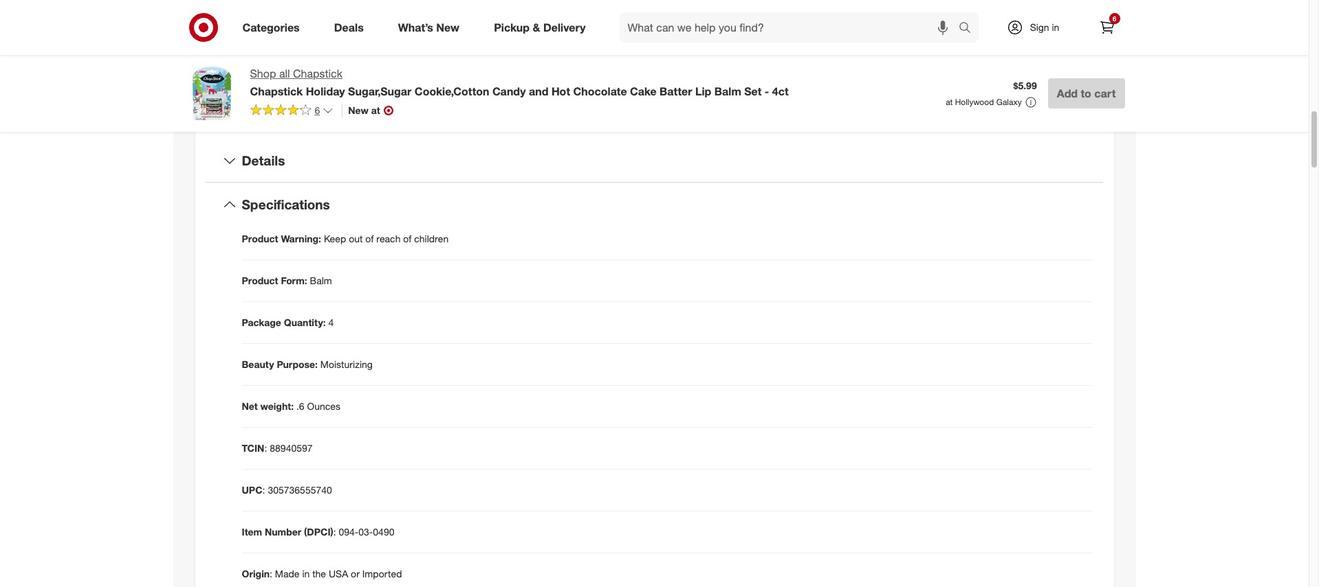 Task type: vqa. For each thing, say whether or not it's contained in the screenshot.
View All
no



Task type: describe. For each thing, give the bounding box(es) containing it.
image gallery element
[[184, 0, 638, 64]]

sugar,sugar
[[348, 84, 411, 98]]

upc
[[242, 485, 262, 497]]

add to cart button
[[1048, 78, 1125, 109]]

0 horizontal spatial balm
[[310, 275, 332, 287]]

product for product warning: keep out of reach of children
[[242, 233, 278, 245]]

out
[[349, 233, 363, 245]]

upc : 305736555740
[[242, 485, 332, 497]]

.6
[[296, 401, 304, 413]]

lip
[[695, 84, 711, 98]]

quantity:
[[284, 317, 326, 329]]

search
[[952, 22, 985, 35]]

1 vertical spatial in
[[302, 569, 310, 581]]

0490
[[373, 527, 394, 539]]

&
[[533, 20, 540, 34]]

purpose:
[[277, 359, 318, 371]]

1 horizontal spatial new
[[436, 20, 459, 34]]

moisturizing
[[320, 359, 373, 371]]

product for product form: balm
[[242, 275, 278, 287]]

4
[[328, 317, 334, 329]]

(dpci)
[[304, 527, 333, 539]]

ounces
[[307, 401, 340, 413]]

keep
[[324, 233, 346, 245]]

add to cart
[[1057, 87, 1116, 100]]

batter
[[660, 84, 692, 98]]

deals link
[[322, 12, 381, 43]]

305736555740
[[268, 485, 332, 497]]

1 of from the left
[[365, 233, 374, 245]]

package
[[242, 317, 281, 329]]

delivery
[[543, 20, 586, 34]]

number
[[265, 527, 301, 539]]

origin
[[242, 569, 270, 581]]

details button
[[206, 139, 1103, 183]]

cart
[[1094, 87, 1116, 100]]

show
[[364, 42, 391, 56]]

balm inside shop all chapstick chapstick holiday sugar,sugar cookie,cotton candy and hot chocolate cake batter lip balm set - 4ct
[[714, 84, 741, 98]]

chapstick holiday sugar,sugar cookie,cotton candy and hot chocolate cake batter lip balm set - 4ct, 4 of 8 image
[[184, 0, 405, 23]]

about
[[597, 97, 642, 116]]

set
[[744, 84, 762, 98]]

show more images button
[[355, 34, 467, 64]]

hot
[[551, 84, 570, 98]]

specifications button
[[206, 183, 1103, 227]]

galaxy
[[996, 97, 1022, 107]]

candy
[[492, 84, 526, 98]]

children
[[414, 233, 449, 245]]

88940597
[[270, 443, 313, 455]]

: for 305736555740
[[262, 485, 265, 497]]

search button
[[952, 12, 985, 45]]

1 horizontal spatial at
[[946, 97, 953, 107]]

beauty
[[242, 359, 274, 371]]

03-
[[358, 527, 373, 539]]

and
[[529, 84, 548, 98]]

specifications
[[242, 197, 330, 213]]

: for 88940597
[[264, 443, 267, 455]]

pickup & delivery
[[494, 20, 586, 34]]

to
[[1081, 87, 1091, 100]]

shop
[[250, 67, 276, 80]]

cookie,cotton
[[415, 84, 489, 98]]

categories
[[242, 20, 300, 34]]

: for made
[[270, 569, 272, 581]]

usa
[[329, 569, 348, 581]]

0 horizontal spatial 6
[[315, 104, 320, 116]]

-
[[765, 84, 769, 98]]

2 of from the left
[[403, 233, 412, 245]]

chapstick holiday sugar,sugar cookie,cotton candy and hot chocolate cake batter lip balm set - 4ct, 5 of 8 image
[[416, 0, 638, 23]]

1 vertical spatial new
[[348, 104, 369, 116]]

tcin : 88940597
[[242, 443, 313, 455]]



Task type: locate. For each thing, give the bounding box(es) containing it.
0 horizontal spatial in
[[302, 569, 310, 581]]

at left the hollywood at the right top of page
[[946, 97, 953, 107]]

net weight: .6 ounces
[[242, 401, 340, 413]]

: left the 88940597
[[264, 443, 267, 455]]

1 vertical spatial 6 link
[[250, 104, 334, 120]]

0 vertical spatial new
[[436, 20, 459, 34]]

6
[[1113, 14, 1116, 23], [315, 104, 320, 116]]

4ct
[[772, 84, 788, 98]]

1 vertical spatial 6
[[315, 104, 320, 116]]

in left the
[[302, 569, 310, 581]]

pickup & delivery link
[[482, 12, 603, 43]]

more
[[394, 42, 420, 56]]

product left warning:
[[242, 233, 278, 245]]

all
[[279, 67, 290, 80]]

this
[[647, 97, 674, 116]]

$5.99
[[1013, 80, 1037, 92]]

product left 'form:'
[[242, 275, 278, 287]]

new at
[[348, 104, 380, 116]]

0 vertical spatial chapstick
[[293, 67, 342, 80]]

item number (dpci) : 094-03-0490
[[242, 527, 394, 539]]

at hollywood galaxy
[[946, 97, 1022, 107]]

in
[[1052, 21, 1059, 33], [302, 569, 310, 581]]

categories link
[[231, 12, 317, 43]]

at
[[946, 97, 953, 107], [371, 104, 380, 116]]

net
[[242, 401, 258, 413]]

in right sign
[[1052, 21, 1059, 33]]

6 link right sign in
[[1092, 12, 1122, 43]]

shop all chapstick chapstick holiday sugar,sugar cookie,cotton candy and hot chocolate cake batter lip balm set - 4ct
[[250, 67, 788, 98]]

sign
[[1030, 21, 1049, 33]]

sign in
[[1030, 21, 1059, 33]]

1 horizontal spatial 6
[[1113, 14, 1116, 23]]

advertisement region
[[671, 0, 1125, 38]]

of right out
[[365, 233, 374, 245]]

cake
[[630, 84, 656, 98]]

0 horizontal spatial of
[[365, 233, 374, 245]]

1 horizontal spatial in
[[1052, 21, 1059, 33]]

sign in link
[[995, 12, 1081, 43]]

0 horizontal spatial 6 link
[[250, 104, 334, 120]]

warning:
[[281, 233, 321, 245]]

product form: balm
[[242, 275, 332, 287]]

1 vertical spatial chapstick
[[250, 84, 303, 98]]

new down sugar,sugar
[[348, 104, 369, 116]]

pickup
[[494, 20, 530, 34]]

of
[[365, 233, 374, 245], [403, 233, 412, 245]]

show more images
[[364, 42, 458, 56]]

1 horizontal spatial balm
[[714, 84, 741, 98]]

0 horizontal spatial new
[[348, 104, 369, 116]]

6 link
[[1092, 12, 1122, 43], [250, 104, 334, 120]]

images
[[423, 42, 458, 56]]

0 vertical spatial product
[[242, 233, 278, 245]]

0 vertical spatial 6
[[1113, 14, 1116, 23]]

hollywood
[[955, 97, 994, 107]]

1 horizontal spatial of
[[403, 233, 412, 245]]

chapstick
[[293, 67, 342, 80], [250, 84, 303, 98]]

1 vertical spatial balm
[[310, 275, 332, 287]]

details
[[242, 152, 285, 168]]

product warning: keep out of reach of children
[[242, 233, 449, 245]]

094-
[[339, 527, 359, 539]]

balm
[[714, 84, 741, 98], [310, 275, 332, 287]]

new up images
[[436, 20, 459, 34]]

of right the reach
[[403, 233, 412, 245]]

what's
[[398, 20, 433, 34]]

made
[[275, 569, 300, 581]]

item
[[679, 97, 712, 116]]

: left 305736555740
[[262, 485, 265, 497]]

what's new
[[398, 20, 459, 34]]

0 vertical spatial balm
[[714, 84, 741, 98]]

: left 094-
[[333, 527, 336, 539]]

add
[[1057, 87, 1078, 100]]

tcin
[[242, 443, 264, 455]]

:
[[264, 443, 267, 455], [262, 485, 265, 497], [333, 527, 336, 539], [270, 569, 272, 581]]

1 vertical spatial product
[[242, 275, 278, 287]]

weight:
[[260, 401, 294, 413]]

or
[[351, 569, 360, 581]]

deals
[[334, 20, 364, 34]]

at down sugar,sugar
[[371, 104, 380, 116]]

chapstick up holiday
[[293, 67, 342, 80]]

imported
[[362, 569, 402, 581]]

the
[[312, 569, 326, 581]]

item
[[242, 527, 262, 539]]

form:
[[281, 275, 307, 287]]

what's new link
[[386, 12, 477, 43]]

0 vertical spatial in
[[1052, 21, 1059, 33]]

2 product from the top
[[242, 275, 278, 287]]

balm right lip
[[714, 84, 741, 98]]

1 horizontal spatial 6 link
[[1092, 12, 1122, 43]]

: left made
[[270, 569, 272, 581]]

What can we help you find? suggestions appear below search field
[[619, 12, 962, 43]]

balm right 'form:'
[[310, 275, 332, 287]]

0 horizontal spatial at
[[371, 104, 380, 116]]

chapstick down all
[[250, 84, 303, 98]]

1 product from the top
[[242, 233, 278, 245]]

6 link down all
[[250, 104, 334, 120]]

reach
[[376, 233, 401, 245]]

chocolate
[[573, 84, 627, 98]]

beauty purpose: moisturizing
[[242, 359, 373, 371]]

0 vertical spatial 6 link
[[1092, 12, 1122, 43]]

image of chapstick holiday sugar,sugar cookie,cotton candy and hot chocolate cake batter lip balm set - 4ct image
[[184, 66, 239, 121]]

origin : made in the usa or imported
[[242, 569, 402, 581]]

new
[[436, 20, 459, 34], [348, 104, 369, 116]]

about this item
[[597, 97, 712, 116]]

holiday
[[306, 84, 345, 98]]

package quantity: 4
[[242, 317, 334, 329]]



